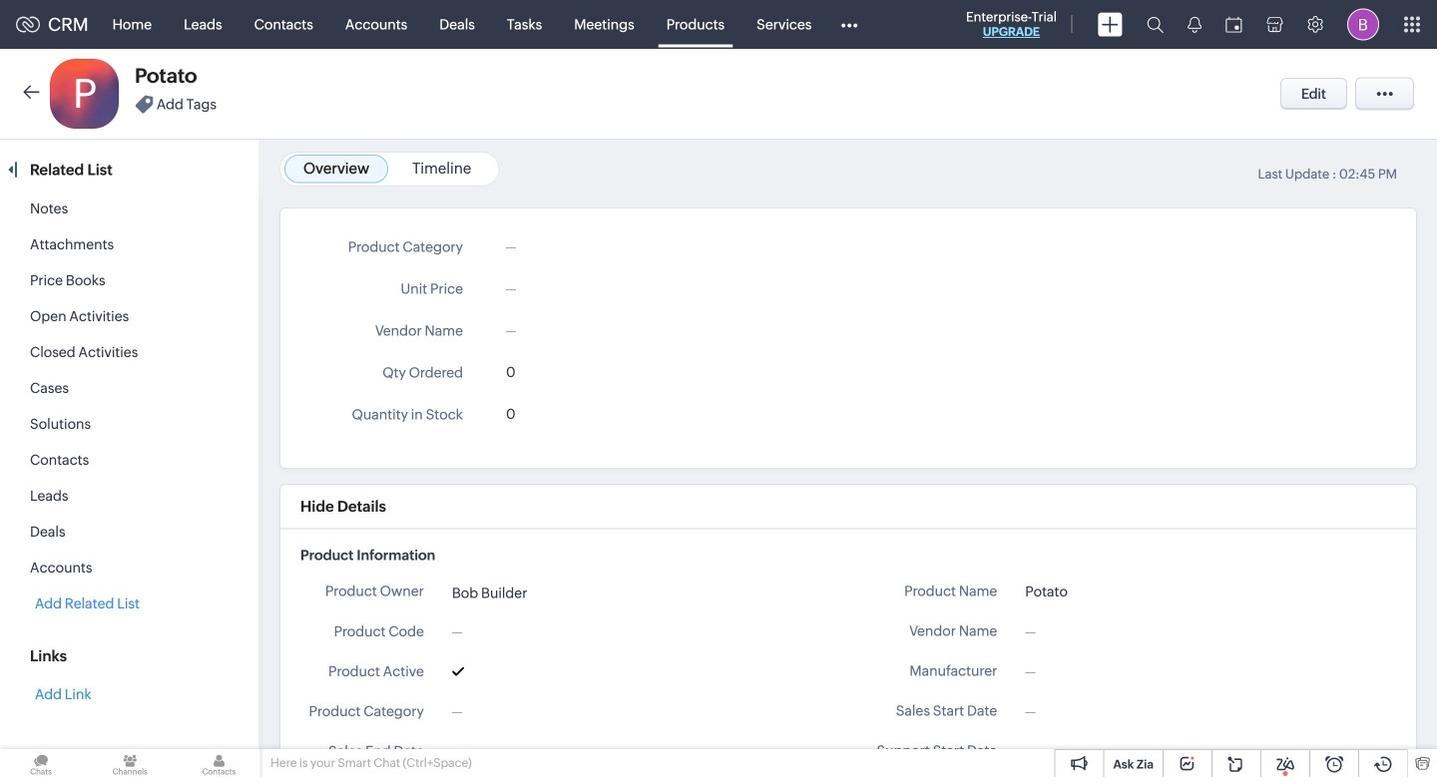 Task type: vqa. For each thing, say whether or not it's contained in the screenshot.
Search element
yes



Task type: locate. For each thing, give the bounding box(es) containing it.
signals element
[[1176, 0, 1214, 49]]

signals image
[[1188, 16, 1202, 33]]

create menu element
[[1086, 0, 1135, 48]]

channels image
[[89, 750, 171, 778]]

chats image
[[0, 750, 82, 778]]

logo image
[[16, 16, 40, 32]]

create menu image
[[1098, 12, 1123, 36]]



Task type: describe. For each thing, give the bounding box(es) containing it.
profile element
[[1336, 0, 1392, 48]]

search element
[[1135, 0, 1176, 49]]

contacts image
[[178, 750, 260, 778]]

Other Modules field
[[828, 8, 871, 40]]

search image
[[1147, 16, 1164, 33]]

calendar image
[[1226, 16, 1243, 32]]

profile image
[[1348, 8, 1380, 40]]



